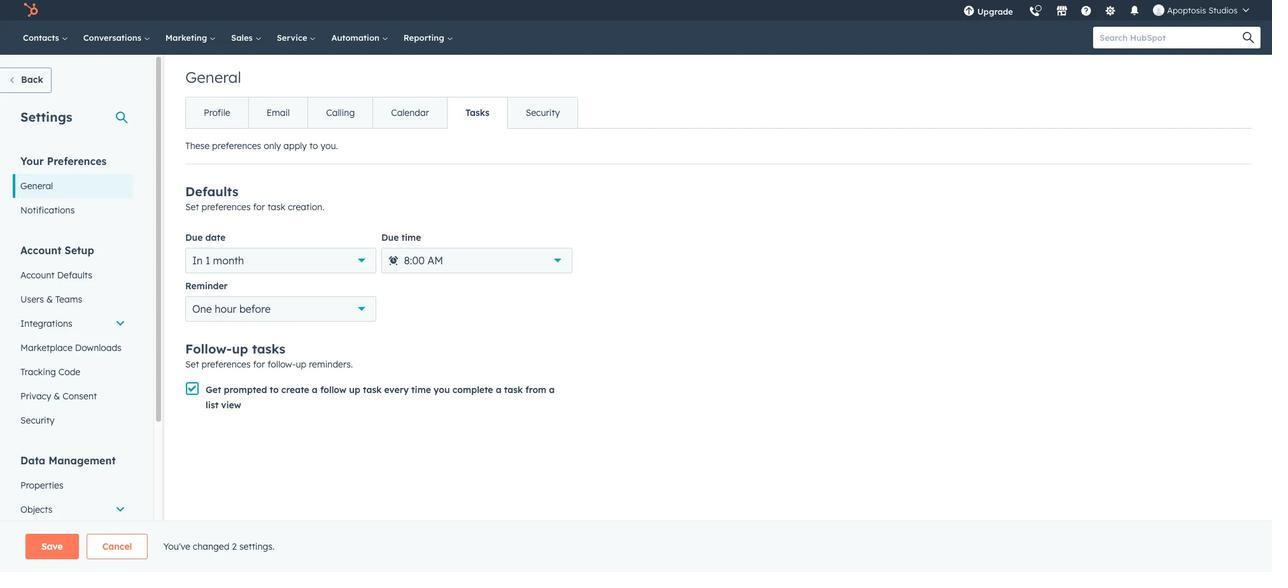Task type: vqa. For each thing, say whether or not it's contained in the screenshot.
automation
yes



Task type: locate. For each thing, give the bounding box(es) containing it.
users
[[20, 294, 44, 305]]

hour
[[215, 303, 237, 315]]

downloads
[[75, 342, 122, 354]]

1 horizontal spatial task
[[363, 384, 382, 396]]

1 account from the top
[[20, 244, 62, 257]]

for down tasks
[[253, 359, 265, 370]]

conversations link
[[76, 20, 158, 55]]

0 vertical spatial security link
[[508, 97, 578, 128]]

2 vertical spatial up
[[349, 384, 361, 396]]

& inside 'link'
[[46, 294, 53, 305]]

to left 'you.'
[[310, 140, 318, 152]]

am
[[428, 254, 443, 267]]

1 horizontal spatial general
[[185, 68, 241, 87]]

time up 8:00
[[402, 232, 421, 243]]

up up create
[[296, 359, 307, 370]]

import & export link
[[13, 522, 133, 546]]

1 vertical spatial &
[[54, 391, 60, 402]]

cancel
[[102, 541, 132, 552]]

preferences up date in the top of the page
[[202, 201, 251, 213]]

& for consent
[[54, 391, 60, 402]]

1 vertical spatial account
[[20, 269, 55, 281]]

1 vertical spatial general
[[20, 180, 53, 192]]

time inside get prompted to create a follow up task every time you complete a task from a list view
[[412, 384, 431, 396]]

calling
[[326, 107, 355, 118]]

& up save
[[53, 528, 59, 540]]

0 horizontal spatial due
[[185, 232, 203, 243]]

2 vertical spatial &
[[53, 528, 59, 540]]

logs
[[45, 552, 65, 564]]

objects
[[20, 504, 52, 515]]

set inside defaults set preferences for task creation.
[[185, 201, 199, 213]]

time left you at the left bottom of the page
[[412, 384, 431, 396]]

1 horizontal spatial to
[[310, 140, 318, 152]]

0 vertical spatial defaults
[[185, 183, 239, 199]]

settings
[[20, 109, 72, 125]]

date
[[205, 232, 226, 243]]

objects button
[[13, 498, 133, 522]]

up right follow
[[349, 384, 361, 396]]

from
[[526, 384, 547, 396]]

for left creation.
[[253, 201, 265, 213]]

0 vertical spatial time
[[402, 232, 421, 243]]

help button
[[1076, 0, 1098, 20]]

1 vertical spatial to
[[270, 384, 279, 396]]

a right complete
[[496, 384, 502, 396]]

conversations
[[83, 32, 144, 43]]

properties
[[20, 480, 63, 491]]

set up due date
[[185, 201, 199, 213]]

task inside defaults set preferences for task creation.
[[268, 201, 286, 213]]

task
[[268, 201, 286, 213], [363, 384, 382, 396], [504, 384, 523, 396]]

2 horizontal spatial task
[[504, 384, 523, 396]]

due
[[185, 232, 203, 243], [382, 232, 399, 243]]

privacy
[[20, 391, 51, 402]]

preferences down follow-
[[202, 359, 251, 370]]

back link
[[0, 68, 52, 93]]

follow-up tasks set preferences for follow-up reminders.
[[185, 341, 353, 370]]

account
[[20, 244, 62, 257], [20, 269, 55, 281]]

upgrade image
[[964, 6, 975, 17]]

1 horizontal spatial defaults
[[185, 183, 239, 199]]

integrations button
[[13, 312, 133, 336]]

1 vertical spatial defaults
[[57, 269, 92, 281]]

defaults up users & teams 'link'
[[57, 269, 92, 281]]

& right the users
[[46, 294, 53, 305]]

1 horizontal spatial a
[[496, 384, 502, 396]]

settings image
[[1105, 6, 1117, 17]]

to left create
[[270, 384, 279, 396]]

email
[[267, 107, 290, 118]]

& right privacy at left bottom
[[54, 391, 60, 402]]

& inside data management element
[[53, 528, 59, 540]]

in 1 month
[[192, 254, 244, 267]]

1
[[206, 254, 210, 267]]

marketplaces button
[[1049, 0, 1076, 20]]

1 vertical spatial set
[[185, 359, 199, 370]]

0 vertical spatial up
[[232, 341, 248, 357]]

in 1 month button
[[185, 248, 376, 273]]

2 vertical spatial preferences
[[202, 359, 251, 370]]

integrations
[[20, 318, 72, 329]]

0 vertical spatial &
[[46, 294, 53, 305]]

notifications image
[[1130, 6, 1141, 17]]

account setup element
[[13, 243, 133, 433]]

due time
[[382, 232, 421, 243]]

up left tasks
[[232, 341, 248, 357]]

users & teams
[[20, 294, 82, 305]]

create
[[281, 384, 309, 396]]

one hour before
[[192, 303, 271, 315]]

cancel button
[[86, 534, 148, 559]]

1 horizontal spatial due
[[382, 232, 399, 243]]

reporting
[[404, 32, 447, 43]]

0 vertical spatial set
[[185, 201, 199, 213]]

creation.
[[288, 201, 325, 213]]

a left follow
[[312, 384, 318, 396]]

0 horizontal spatial defaults
[[57, 269, 92, 281]]

1 vertical spatial for
[[253, 359, 265, 370]]

1 horizontal spatial security link
[[508, 97, 578, 128]]

follow-
[[268, 359, 296, 370]]

task left every
[[363, 384, 382, 396]]

marketplace
[[20, 342, 73, 354]]

task left creation.
[[268, 201, 286, 213]]

defaults inside defaults set preferences for task creation.
[[185, 183, 239, 199]]

navigation
[[185, 97, 579, 129]]

management
[[49, 454, 116, 467]]

follow
[[320, 384, 347, 396]]

a
[[312, 384, 318, 396], [496, 384, 502, 396], [549, 384, 555, 396]]

code
[[58, 366, 80, 378]]

0 vertical spatial for
[[253, 201, 265, 213]]

0 horizontal spatial task
[[268, 201, 286, 213]]

these preferences only apply to you.
[[185, 140, 338, 152]]

set down follow-
[[185, 359, 199, 370]]

1 vertical spatial time
[[412, 384, 431, 396]]

export
[[62, 528, 90, 540]]

up
[[232, 341, 248, 357], [296, 359, 307, 370], [349, 384, 361, 396]]

0 horizontal spatial a
[[312, 384, 318, 396]]

1 vertical spatial security
[[20, 415, 55, 426]]

0 horizontal spatial security
[[20, 415, 55, 426]]

teams
[[55, 294, 82, 305]]

0 vertical spatial security
[[526, 107, 560, 118]]

you've
[[163, 541, 190, 552]]

automation link
[[324, 20, 396, 55]]

account defaults
[[20, 269, 92, 281]]

2 for from the top
[[253, 359, 265, 370]]

1 horizontal spatial up
[[296, 359, 307, 370]]

defaults
[[185, 183, 239, 199], [57, 269, 92, 281]]

prompted
[[224, 384, 267, 396]]

tara schultz image
[[1154, 4, 1165, 16]]

audit logs link
[[13, 546, 133, 570]]

due for due date
[[185, 232, 203, 243]]

2 due from the left
[[382, 232, 399, 243]]

2 account from the top
[[20, 269, 55, 281]]

you.
[[321, 140, 338, 152]]

1 for from the top
[[253, 201, 265, 213]]

0 horizontal spatial to
[[270, 384, 279, 396]]

0 horizontal spatial general
[[20, 180, 53, 192]]

preferences
[[212, 140, 261, 152], [202, 201, 251, 213], [202, 359, 251, 370]]

2 horizontal spatial a
[[549, 384, 555, 396]]

3 a from the left
[[549, 384, 555, 396]]

0 vertical spatial account
[[20, 244, 62, 257]]

apoptosis
[[1168, 5, 1207, 15]]

8:00
[[404, 254, 425, 267]]

security inside account setup "element"
[[20, 415, 55, 426]]

time
[[402, 232, 421, 243], [412, 384, 431, 396]]

set
[[185, 201, 199, 213], [185, 359, 199, 370]]

0 vertical spatial to
[[310, 140, 318, 152]]

1 set from the top
[[185, 201, 199, 213]]

0 vertical spatial preferences
[[212, 140, 261, 152]]

0 horizontal spatial security link
[[13, 408, 133, 433]]

for inside defaults set preferences for task creation.
[[253, 201, 265, 213]]

import
[[20, 528, 50, 540]]

general down your
[[20, 180, 53, 192]]

setup
[[65, 244, 94, 257]]

2 set from the top
[[185, 359, 199, 370]]

marketing link
[[158, 20, 224, 55]]

task left from at the left of page
[[504, 384, 523, 396]]

general up profile link
[[185, 68, 241, 87]]

privacy & consent
[[20, 391, 97, 402]]

due date
[[185, 232, 226, 243]]

calling icon image
[[1030, 6, 1041, 18]]

2 horizontal spatial up
[[349, 384, 361, 396]]

navigation containing profile
[[185, 97, 579, 129]]

a right from at the left of page
[[549, 384, 555, 396]]

import & export
[[20, 528, 90, 540]]

1 vertical spatial preferences
[[202, 201, 251, 213]]

1 due from the left
[[185, 232, 203, 243]]

studios
[[1209, 5, 1238, 15]]

account up the users
[[20, 269, 55, 281]]

1 a from the left
[[312, 384, 318, 396]]

preferences left 'only'
[[212, 140, 261, 152]]

8:00 am button
[[382, 248, 573, 273]]

menu
[[956, 0, 1258, 25]]

to inside get prompted to create a follow up task every time you complete a task from a list view
[[270, 384, 279, 396]]

account up account defaults
[[20, 244, 62, 257]]

notifications button
[[1125, 0, 1146, 20]]

audit
[[20, 552, 43, 564]]

defaults up date in the top of the page
[[185, 183, 239, 199]]



Task type: describe. For each thing, give the bounding box(es) containing it.
1 vertical spatial security link
[[13, 408, 133, 433]]

service
[[277, 32, 310, 43]]

hubspot image
[[23, 3, 38, 18]]

every
[[384, 384, 409, 396]]

search image
[[1243, 32, 1255, 43]]

tasks
[[252, 341, 286, 357]]

service link
[[269, 20, 324, 55]]

changed
[[193, 541, 230, 552]]

menu containing apoptosis studios
[[956, 0, 1258, 25]]

only
[[264, 140, 281, 152]]

apoptosis studios
[[1168, 5, 1238, 15]]

sales link
[[224, 20, 269, 55]]

your preferences element
[[13, 154, 133, 222]]

follow-
[[185, 341, 232, 357]]

you've changed 2 settings.
[[163, 541, 275, 552]]

general link
[[13, 174, 133, 198]]

Search HubSpot search field
[[1094, 27, 1250, 48]]

preferences inside defaults set preferences for task creation.
[[202, 201, 251, 213]]

you
[[434, 384, 450, 396]]

properties link
[[13, 473, 133, 498]]

notifications
[[20, 204, 75, 216]]

account for account defaults
[[20, 269, 55, 281]]

marketplace downloads link
[[13, 336, 133, 360]]

defaults set preferences for task creation.
[[185, 183, 325, 213]]

reporting link
[[396, 20, 461, 55]]

apoptosis studios button
[[1146, 0, 1258, 20]]

search button
[[1237, 27, 1261, 48]]

calling link
[[308, 97, 373, 128]]

calling icon button
[[1024, 1, 1046, 20]]

users & teams link
[[13, 287, 133, 312]]

contacts
[[23, 32, 62, 43]]

marketplaces image
[[1057, 6, 1068, 17]]

save
[[41, 541, 63, 552]]

1 horizontal spatial security
[[526, 107, 560, 118]]

settings.
[[239, 541, 275, 552]]

preferences inside follow-up tasks set preferences for follow-up reminders.
[[202, 359, 251, 370]]

account for account setup
[[20, 244, 62, 257]]

profile link
[[186, 97, 248, 128]]

view
[[221, 399, 241, 411]]

one
[[192, 303, 212, 315]]

upgrade
[[978, 6, 1014, 17]]

back
[[21, 74, 43, 85]]

automation
[[332, 32, 382, 43]]

save button
[[25, 534, 79, 559]]

& for export
[[53, 528, 59, 540]]

tracking code link
[[13, 360, 133, 384]]

one hour before button
[[185, 296, 376, 322]]

general inside your preferences element
[[20, 180, 53, 192]]

marketplace downloads
[[20, 342, 122, 354]]

up inside get prompted to create a follow up task every time you complete a task from a list view
[[349, 384, 361, 396]]

before
[[239, 303, 271, 315]]

calendar
[[391, 107, 429, 118]]

consent
[[63, 391, 97, 402]]

data management element
[[13, 454, 133, 570]]

2
[[232, 541, 237, 552]]

tracking code
[[20, 366, 80, 378]]

tracking
[[20, 366, 56, 378]]

month
[[213, 254, 244, 267]]

help image
[[1081, 6, 1093, 17]]

reminder
[[185, 280, 228, 292]]

tasks
[[466, 107, 490, 118]]

these
[[185, 140, 210, 152]]

email link
[[248, 97, 308, 128]]

data
[[20, 454, 45, 467]]

contacts link
[[15, 20, 76, 55]]

privacy & consent link
[[13, 384, 133, 408]]

hubspot link
[[15, 3, 48, 18]]

your preferences
[[20, 155, 107, 168]]

& for teams
[[46, 294, 53, 305]]

account setup
[[20, 244, 94, 257]]

settings link
[[1098, 0, 1125, 20]]

set inside follow-up tasks set preferences for follow-up reminders.
[[185, 359, 199, 370]]

1 vertical spatial up
[[296, 359, 307, 370]]

for inside follow-up tasks set preferences for follow-up reminders.
[[253, 359, 265, 370]]

get prompted to create a follow up task every time you complete a task from a list view
[[206, 384, 555, 411]]

0 horizontal spatial up
[[232, 341, 248, 357]]

0 vertical spatial general
[[185, 68, 241, 87]]

apply
[[284, 140, 307, 152]]

complete
[[453, 384, 493, 396]]

data management
[[20, 454, 116, 467]]

defaults inside account setup "element"
[[57, 269, 92, 281]]

list
[[206, 399, 219, 411]]

profile
[[204, 107, 230, 118]]

due for due time
[[382, 232, 399, 243]]

in
[[192, 254, 203, 267]]

tasks link
[[447, 97, 508, 128]]

2 a from the left
[[496, 384, 502, 396]]



